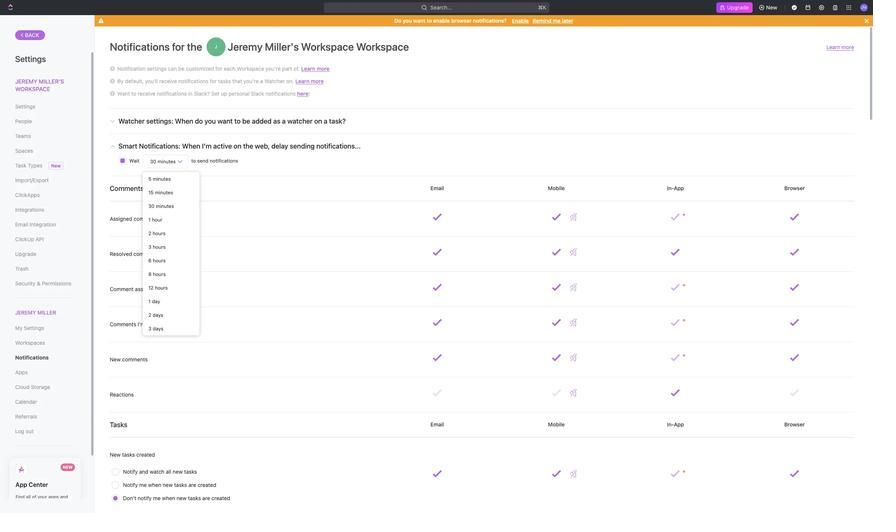 Task type: vqa. For each thing, say whether or not it's contained in the screenshot.
Row containing Wiki
no



Task type: describe. For each thing, give the bounding box(es) containing it.
in- for comments
[[667, 185, 674, 192]]

1 hour
[[148, 217, 162, 223]]

customized
[[186, 66, 214, 72]]

1 horizontal spatial upgrade link
[[717, 2, 753, 13]]

hour
[[152, 217, 162, 223]]

a inside by default, you'll receive notifications for tasks that you're a watcher on. learn more
[[260, 78, 263, 84]]

1 horizontal spatial and
[[139, 469, 148, 476]]

watcher settings: when do you want to be added as a watcher on a task?
[[119, 117, 346, 125]]

1 horizontal spatial when
[[162, 496, 175, 502]]

when for notifications:
[[182, 142, 200, 150]]

comments i'm @mentioned in
[[110, 321, 183, 328]]

2 days
[[148, 312, 163, 318]]

tasks up the don't notify me when new tasks are created
[[174, 482, 187, 489]]

1 vertical spatial 30 minutes
[[148, 203, 174, 209]]

center
[[29, 482, 48, 489]]

tasks down "tasks"
[[122, 452, 135, 458]]

0 vertical spatial on
[[314, 117, 322, 125]]

cloud storage link
[[15, 381, 75, 394]]

0 vertical spatial learn more link
[[827, 44, 855, 51]]

minutes down 15 minutes
[[156, 203, 174, 209]]

active
[[213, 142, 232, 150]]

minutes right 15
[[155, 190, 173, 196]]

personal
[[229, 90, 250, 97]]

to send notifications
[[190, 158, 238, 164]]

hours for 3 hours
[[153, 244, 166, 250]]

apps link
[[15, 367, 75, 379]]

5
[[148, 176, 151, 182]]

notify for notify me when new tasks are created
[[123, 482, 138, 489]]

12
[[148, 285, 154, 291]]

clickup
[[15, 236, 34, 243]]

8
[[148, 271, 152, 278]]

email for tasks
[[429, 422, 446, 428]]

5 off image from the top
[[571, 471, 577, 478]]

new up the notify me when new tasks are created
[[173, 469, 183, 476]]

2 vertical spatial settings
[[24, 325, 44, 332]]

each
[[224, 66, 236, 72]]

sending
[[290, 142, 315, 150]]

me up notify
[[139, 482, 147, 489]]

assigned
[[135, 286, 157, 293]]

hours for 8 hours
[[153, 271, 166, 278]]

later
[[562, 17, 574, 24]]

12 hours
[[148, 285, 168, 291]]

enable
[[512, 17, 529, 24]]

1 vertical spatial 30
[[148, 203, 155, 209]]

security & permissions link
[[15, 278, 75, 290]]

browser
[[452, 17, 472, 24]]

settings
[[147, 66, 167, 72]]

1 horizontal spatial upgrade
[[727, 4, 749, 11]]

0 vertical spatial settings
[[15, 54, 46, 64]]

j
[[215, 44, 217, 50]]

0 horizontal spatial when
[[148, 482, 161, 489]]

in- for tasks
[[667, 422, 674, 428]]

new for comments
[[110, 357, 121, 363]]

watcher inside by default, you'll receive notifications for tasks that you're a watcher on. learn more
[[265, 78, 285, 84]]

!
[[309, 90, 310, 97]]

1 horizontal spatial a
[[282, 117, 286, 125]]

0 vertical spatial all
[[166, 469, 171, 476]]

email for comments
[[429, 185, 446, 192]]

to left send
[[191, 158, 196, 164]]

want
[[117, 90, 130, 97]]

2 for 2 days
[[148, 312, 151, 318]]

settings:
[[146, 117, 173, 125]]

0 vertical spatial are
[[189, 482, 196, 489]]

0 vertical spatial want
[[413, 17, 426, 24]]

2 for 2 hours
[[148, 231, 151, 237]]

0 horizontal spatial you
[[205, 117, 216, 125]]

receive inside by default, you'll receive notifications for tasks that you're a watcher on. learn more
[[159, 78, 177, 84]]

types
[[28, 162, 42, 169]]

clickapps link
[[15, 189, 75, 202]]

6
[[148, 258, 152, 264]]

web,
[[255, 142, 270, 150]]

referrals link
[[15, 411, 75, 424]]

0 vertical spatial more
[[842, 44, 855, 50]]

send
[[197, 158, 209, 164]]

notify and watch all new tasks
[[123, 469, 197, 476]]

2 vertical spatial created
[[212, 496, 230, 502]]

part
[[282, 66, 292, 72]]

my settings
[[15, 325, 44, 332]]

new inside find all of your apps and integrations in our new app center!
[[56, 502, 64, 507]]

comments for assigned comments
[[134, 216, 159, 222]]

tasks down the notify me when new tasks are created
[[188, 496, 201, 502]]

browser for comments
[[783, 185, 807, 192]]

want to receive notifications in slack? set up personal slack notifications here !
[[117, 90, 310, 97]]

days for 2 days
[[153, 312, 163, 318]]

all inside find all of your apps and integrations in our new app center!
[[26, 495, 31, 501]]

0 vertical spatial created
[[136, 452, 155, 458]]

log out
[[15, 429, 34, 435]]

integrations
[[16, 502, 41, 507]]

learn inside by default, you'll receive notifications for tasks that you're a watcher on. learn more
[[296, 78, 310, 84]]

integrations
[[15, 207, 44, 213]]

don't
[[123, 496, 136, 502]]

tasks
[[110, 421, 128, 429]]

center!
[[16, 509, 31, 514]]

notifications for notifications
[[15, 355, 49, 361]]

jeremy miller's workspace
[[15, 78, 64, 92]]

1 horizontal spatial be
[[242, 117, 250, 125]]

comments for new comments
[[122, 357, 148, 363]]

reactions
[[110, 392, 134, 398]]

email integration link
[[15, 218, 75, 231]]

as
[[273, 117, 281, 125]]

be inside notification settings can be customized for each workspace you're part of. learn more
[[178, 66, 184, 72]]

that
[[233, 78, 242, 84]]

spaces
[[15, 148, 33, 154]]

and inside find all of your apps and integrations in our new app center!
[[60, 495, 68, 501]]

security
[[15, 281, 35, 287]]

hours for 12 hours
[[155, 285, 168, 291]]

notifications inside by default, you'll receive notifications for tasks that you're a watcher on. learn more
[[178, 78, 209, 84]]

notifications down you'll
[[157, 90, 187, 97]]

clickapps
[[15, 192, 40, 198]]

1 horizontal spatial in
[[179, 321, 183, 328]]

security & permissions
[[15, 281, 71, 287]]

new down notify and watch all new tasks
[[163, 482, 173, 489]]

notifications down active
[[210, 158, 238, 164]]

slack
[[251, 90, 264, 97]]

15 minutes
[[148, 190, 173, 196]]

settings link
[[15, 100, 75, 113]]

off image for resolved comments
[[571, 249, 577, 256]]

by default, you'll receive notifications for tasks that you're a watcher on. learn more
[[117, 78, 324, 84]]

0 horizontal spatial i'm
[[138, 321, 145, 328]]

of.
[[294, 66, 300, 72]]

resolved comments
[[110, 251, 159, 257]]

watch
[[150, 469, 164, 476]]

5 minutes
[[148, 176, 171, 182]]

wait
[[128, 158, 141, 164]]

notifications for the
[[110, 41, 205, 53]]

learn more
[[827, 44, 855, 50]]

teams link
[[15, 130, 75, 143]]

permissions
[[42, 281, 71, 287]]

clickup api
[[15, 236, 44, 243]]

upgrade link inside settings element
[[15, 248, 75, 261]]

learn more link for more
[[301, 65, 330, 72]]

api
[[36, 236, 44, 243]]

comment assigned to me
[[110, 286, 174, 293]]

1 vertical spatial on
[[234, 142, 242, 150]]



Task type: locate. For each thing, give the bounding box(es) containing it.
settings inside "link"
[[15, 103, 35, 110]]

people
[[15, 118, 32, 125]]

the left web,
[[243, 142, 253, 150]]

1 horizontal spatial want
[[413, 17, 426, 24]]

hours right 12
[[155, 285, 168, 291]]

2 1 from the top
[[148, 299, 151, 305]]

6 hours
[[148, 258, 166, 264]]

upgrade
[[727, 4, 749, 11], [15, 251, 36, 257]]

2 vertical spatial jeremy
[[15, 310, 36, 316]]

3 for 3 hours
[[148, 244, 151, 250]]

0 horizontal spatial are
[[189, 482, 196, 489]]

1 horizontal spatial all
[[166, 469, 171, 476]]

1 vertical spatial receive
[[138, 90, 155, 97]]

all right 'watch'
[[166, 469, 171, 476]]

1
[[148, 217, 151, 223], [148, 299, 151, 305]]

notifications link
[[15, 352, 75, 365]]

0 vertical spatial upgrade
[[727, 4, 749, 11]]

notifications up the notification
[[110, 41, 170, 53]]

days down 2 days
[[153, 326, 164, 332]]

email inside settings element
[[15, 222, 28, 228]]

0 horizontal spatial notifications
[[15, 355, 49, 361]]

apps
[[15, 370, 28, 376]]

miller's for jeremy miller's workspace workspace
[[265, 41, 299, 53]]

more inside by default, you'll receive notifications for tasks that you're a watcher on. learn more
[[311, 78, 324, 84]]

watcher left on.
[[265, 78, 285, 84]]

comments up 6
[[133, 251, 159, 257]]

8 hours
[[148, 271, 166, 278]]

0 vertical spatial the
[[187, 41, 202, 53]]

be right can
[[178, 66, 184, 72]]

1 off image from the top
[[571, 249, 577, 256]]

watcher
[[265, 78, 285, 84], [119, 117, 145, 125]]

spaces link
[[15, 145, 75, 158]]

workspace
[[301, 41, 354, 53], [356, 41, 409, 53], [237, 66, 264, 72], [15, 85, 50, 92]]

email
[[429, 185, 446, 192], [15, 222, 28, 228], [429, 422, 446, 428]]

be
[[178, 66, 184, 72], [242, 117, 250, 125]]

miller's inside jeremy miller's workspace
[[39, 78, 64, 85]]

1 vertical spatial notify
[[123, 482, 138, 489]]

apps
[[48, 495, 59, 501]]

0 vertical spatial 2
[[148, 231, 151, 237]]

1 in- from the top
[[667, 185, 674, 192]]

off image for comments
[[571, 319, 577, 327]]

i'm left 3 days
[[138, 321, 145, 328]]

1 vertical spatial notifications
[[15, 355, 49, 361]]

2 down 1 hour
[[148, 231, 151, 237]]

2 horizontal spatial a
[[324, 117, 328, 125]]

a right as
[[282, 117, 286, 125]]

miller's up settings "link"
[[39, 78, 64, 85]]

2 browser from the top
[[783, 422, 807, 428]]

for for customized
[[216, 66, 222, 72]]

be left added
[[242, 117, 250, 125]]

30 minutes down notifications:
[[149, 158, 177, 165]]

notifications down customized
[[178, 78, 209, 84]]

1 vertical spatial you
[[205, 117, 216, 125]]

2 in- from the top
[[667, 422, 674, 428]]

1 vertical spatial and
[[60, 495, 68, 501]]

2 vertical spatial learn
[[296, 78, 310, 84]]

off image
[[571, 249, 577, 256], [571, 284, 577, 292]]

1 horizontal spatial are
[[202, 496, 210, 502]]

when for settings:
[[175, 117, 193, 125]]

smart notifications: when i'm active on the web, delay sending notifications...
[[119, 142, 361, 150]]

1 1 from the top
[[148, 217, 151, 223]]

1 vertical spatial days
[[153, 326, 164, 332]]

15
[[148, 190, 154, 196]]

in-app for comments
[[666, 185, 686, 192]]

1 vertical spatial miller's
[[39, 78, 64, 85]]

30 down 15
[[148, 203, 155, 209]]

learn more link
[[827, 44, 855, 51], [301, 65, 330, 72], [296, 78, 324, 84]]

storage
[[31, 384, 50, 391]]

jeremy for jeremy miller's workspace
[[15, 78, 37, 85]]

0 vertical spatial be
[[178, 66, 184, 72]]

1 vertical spatial watcher
[[119, 117, 145, 125]]

2 3 from the top
[[148, 326, 151, 332]]

0 vertical spatial and
[[139, 469, 148, 476]]

1 horizontal spatial you
[[403, 17, 412, 24]]

0 horizontal spatial you're
[[244, 78, 259, 84]]

comments
[[134, 216, 159, 222], [133, 251, 159, 257], [122, 357, 148, 363]]

0 vertical spatial mobile
[[547, 185, 566, 192]]

slack?
[[194, 90, 210, 97]]

integrations link
[[15, 204, 75, 217]]

days up @mentioned on the left bottom of the page
[[153, 312, 163, 318]]

off image
[[571, 214, 577, 221], [571, 319, 577, 327], [571, 354, 577, 362], [571, 390, 577, 397], [571, 471, 577, 478]]

1 in-app from the top
[[666, 185, 686, 192]]

1 vertical spatial when
[[182, 142, 200, 150]]

0 vertical spatial receive
[[159, 78, 177, 84]]

0 horizontal spatial receive
[[138, 90, 155, 97]]

cloud
[[15, 384, 29, 391]]

30 minutes down 15 minutes
[[148, 203, 174, 209]]

to inside want to receive notifications in slack? set up personal slack notifications here !
[[131, 90, 136, 97]]

miller's
[[265, 41, 299, 53], [39, 78, 64, 85]]

1 mobile from the top
[[547, 185, 566, 192]]

new right our on the bottom
[[56, 502, 64, 507]]

1 horizontal spatial notifications
[[110, 41, 170, 53]]

watcher up smart
[[119, 117, 145, 125]]

1 vertical spatial when
[[162, 496, 175, 502]]

trash link
[[15, 263, 75, 276]]

0 horizontal spatial and
[[60, 495, 68, 501]]

0 horizontal spatial upgrade
[[15, 251, 36, 257]]

to right want at the top left
[[131, 90, 136, 97]]

1 vertical spatial all
[[26, 495, 31, 501]]

you're inside by default, you'll receive notifications for tasks that you're a watcher on. learn more
[[244, 78, 259, 84]]

notifications down on.
[[266, 90, 296, 97]]

clickup api link
[[15, 233, 75, 246]]

new for new button
[[767, 4, 778, 11]]

jeremy for jeremy miller
[[15, 310, 36, 316]]

&
[[37, 281, 40, 287]]

learn
[[827, 44, 841, 50], [301, 65, 315, 72], [296, 78, 310, 84]]

1 vertical spatial email
[[15, 222, 28, 228]]

learn more link for learn
[[296, 78, 324, 84]]

0 horizontal spatial be
[[178, 66, 184, 72]]

1 vertical spatial settings
[[15, 103, 35, 110]]

0 horizontal spatial want
[[218, 117, 233, 125]]

0 horizontal spatial on
[[234, 142, 242, 150]]

want up active
[[218, 117, 233, 125]]

1 left day
[[148, 299, 151, 305]]

up
[[221, 90, 227, 97]]

do
[[195, 117, 203, 125]]

notify for notify and watch all new tasks
[[123, 469, 138, 476]]

upgrade left new button
[[727, 4, 749, 11]]

cloud storage
[[15, 384, 50, 391]]

2 horizontal spatial in
[[188, 90, 193, 97]]

upgrade inside settings element
[[15, 251, 36, 257]]

3 up 6
[[148, 244, 151, 250]]

are
[[189, 482, 196, 489], [202, 496, 210, 502]]

1 notify from the top
[[123, 469, 138, 476]]

new comments
[[110, 357, 148, 363]]

notifications inside settings element
[[15, 355, 49, 361]]

and right the apps
[[60, 495, 68, 501]]

settings
[[15, 54, 46, 64], [15, 103, 35, 110], [24, 325, 44, 332]]

new
[[767, 4, 778, 11], [51, 163, 61, 169], [110, 357, 121, 363], [110, 452, 121, 458], [63, 465, 73, 470]]

for inside notification settings can be customized for each workspace you're part of. learn more
[[216, 66, 222, 72]]

comments for comments i'm @mentioned in
[[110, 321, 136, 328]]

1 vertical spatial 2
[[148, 312, 151, 318]]

the
[[187, 41, 202, 53], [243, 142, 253, 150]]

2 vertical spatial learn more link
[[296, 78, 324, 84]]

upgrade link
[[717, 2, 753, 13], [15, 248, 75, 261]]

miller's for jeremy miller's workspace
[[39, 78, 64, 85]]

2 off image from the top
[[571, 284, 577, 292]]

1 vertical spatial for
[[216, 66, 222, 72]]

my
[[15, 325, 23, 332]]

1 vertical spatial upgrade link
[[15, 248, 75, 261]]

comments left 3 days
[[110, 321, 136, 328]]

settings down back link
[[15, 54, 46, 64]]

0 vertical spatial in
[[188, 90, 193, 97]]

in right @mentioned on the left bottom of the page
[[179, 321, 183, 328]]

task?
[[329, 117, 346, 125]]

comment
[[110, 286, 134, 293]]

0 horizontal spatial all
[[26, 495, 31, 501]]

0 horizontal spatial miller's
[[39, 78, 64, 85]]

1 vertical spatial jeremy
[[15, 78, 37, 85]]

in inside want to receive notifications in slack? set up personal slack notifications here !
[[188, 90, 193, 97]]

1 for 1 hour
[[148, 217, 151, 223]]

1 vertical spatial created
[[198, 482, 216, 489]]

jeremy inside jeremy miller's workspace
[[15, 78, 37, 85]]

on right active
[[234, 142, 242, 150]]

for for notifications
[[210, 78, 217, 84]]

2 vertical spatial for
[[210, 78, 217, 84]]

for up can
[[172, 41, 185, 53]]

miller
[[37, 310, 56, 316]]

want
[[413, 17, 426, 24], [218, 117, 233, 125]]

when down 'watch'
[[148, 482, 161, 489]]

0 vertical spatial when
[[175, 117, 193, 125]]

1 horizontal spatial on
[[314, 117, 322, 125]]

for up want to receive notifications in slack? set up personal slack notifications here !
[[210, 78, 217, 84]]

receive down can
[[159, 78, 177, 84]]

2 comments from the top
[[110, 321, 136, 328]]

0 vertical spatial when
[[148, 482, 161, 489]]

calendar
[[15, 399, 37, 406]]

0 horizontal spatial upgrade link
[[15, 248, 75, 261]]

0 vertical spatial 30
[[150, 158, 156, 165]]

jeremy up the each on the top of page
[[228, 41, 263, 53]]

0 vertical spatial notify
[[123, 469, 138, 476]]

upgrade down clickup
[[15, 251, 36, 257]]

0 vertical spatial comments
[[110, 185, 144, 193]]

0 vertical spatial off image
[[571, 249, 577, 256]]

me right notify
[[153, 496, 161, 502]]

assigned comments
[[110, 216, 161, 222]]

0 vertical spatial comments
[[134, 216, 159, 222]]

1 vertical spatial i'm
[[138, 321, 145, 328]]

1 left hour
[[148, 217, 151, 223]]

1 3 from the top
[[148, 244, 151, 250]]

assigned
[[110, 216, 132, 222]]

1 horizontal spatial the
[[243, 142, 253, 150]]

want right do
[[413, 17, 426, 24]]

1 days from the top
[[153, 312, 163, 318]]

you're right that
[[244, 78, 259, 84]]

to right 12
[[158, 286, 163, 293]]

receive inside want to receive notifications in slack? set up personal slack notifications here !
[[138, 90, 155, 97]]

0 horizontal spatial the
[[187, 41, 202, 53]]

0 horizontal spatial in
[[42, 502, 46, 507]]

0 vertical spatial you
[[403, 17, 412, 24]]

calendar link
[[15, 396, 75, 409]]

hours down hour
[[153, 231, 166, 237]]

for inside by default, you'll receive notifications for tasks that you're a watcher on. learn more
[[210, 78, 217, 84]]

1 vertical spatial you're
[[244, 78, 259, 84]]

0 vertical spatial 30 minutes
[[149, 158, 177, 165]]

notify
[[138, 496, 152, 502]]

in left our on the bottom
[[42, 502, 46, 507]]

2 in-app from the top
[[666, 422, 686, 428]]

comments for comments
[[110, 185, 144, 193]]

you're left part
[[266, 66, 281, 72]]

settings element
[[0, 15, 95, 514]]

mobile for tasks
[[547, 422, 566, 428]]

new inside button
[[767, 4, 778, 11]]

a left task?
[[324, 117, 328, 125]]

notifications down workspaces
[[15, 355, 49, 361]]

miller's up part
[[265, 41, 299, 53]]

tasks inside by default, you'll receive notifications for tasks that you're a watcher on. learn more
[[218, 78, 231, 84]]

jeremy up 'my settings'
[[15, 310, 36, 316]]

1 browser from the top
[[783, 185, 807, 192]]

30 down notifications:
[[150, 158, 156, 165]]

out
[[26, 429, 34, 435]]

1 vertical spatial want
[[218, 117, 233, 125]]

hours right 8
[[153, 271, 166, 278]]

when down the notify me when new tasks are created
[[162, 496, 175, 502]]

2 2 from the top
[[148, 312, 151, 318]]

0 vertical spatial i'm
[[202, 142, 212, 150]]

3 for 3 days
[[148, 326, 151, 332]]

log
[[15, 429, 24, 435]]

remind
[[533, 17, 552, 24]]

0 vertical spatial learn
[[827, 44, 841, 50]]

receive down you'll
[[138, 90, 155, 97]]

1 vertical spatial mobile
[[547, 422, 566, 428]]

back
[[25, 32, 39, 38]]

to left added
[[234, 117, 241, 125]]

off image for new
[[571, 354, 577, 362]]

1 vertical spatial comments
[[110, 321, 136, 328]]

minutes down notifications:
[[158, 158, 176, 165]]

notify down "new tasks created"
[[123, 469, 138, 476]]

notifications:
[[139, 142, 181, 150]]

1 vertical spatial in-
[[667, 422, 674, 428]]

notification
[[117, 66, 146, 72]]

you're for a
[[244, 78, 259, 84]]

do
[[395, 17, 402, 24]]

comments for resolved comments
[[133, 251, 159, 257]]

1 horizontal spatial i'm
[[202, 142, 212, 150]]

3 off image from the top
[[571, 354, 577, 362]]

on right watcher
[[314, 117, 322, 125]]

in inside find all of your apps and integrations in our new app center!
[[42, 502, 46, 507]]

when up send
[[182, 142, 200, 150]]

more inside notification settings can be customized for each workspace you're part of. learn more
[[317, 65, 330, 72]]

the left j
[[187, 41, 202, 53]]

1 comments from the top
[[110, 185, 144, 193]]

trash
[[15, 266, 29, 272]]

1 vertical spatial 1
[[148, 299, 151, 305]]

workspace inside notification settings can be customized for each workspace you're part of. learn more
[[237, 66, 264, 72]]

settings up people at the left top
[[15, 103, 35, 110]]

1 for 1 day
[[148, 299, 151, 305]]

minutes right the 5
[[153, 176, 171, 182]]

1 vertical spatial the
[[243, 142, 253, 150]]

1 vertical spatial be
[[242, 117, 250, 125]]

teams
[[15, 133, 31, 139]]

comments left 15
[[110, 185, 144, 193]]

hours for 2 hours
[[153, 231, 166, 237]]

3 days
[[148, 326, 164, 332]]

can
[[168, 66, 177, 72]]

new down the notify me when new tasks are created
[[177, 496, 187, 502]]

in left slack?
[[188, 90, 193, 97]]

to left the enable
[[427, 17, 432, 24]]

tasks up the notify me when new tasks are created
[[184, 469, 197, 476]]

referrals
[[15, 414, 37, 420]]

2 days from the top
[[153, 326, 164, 332]]

find
[[16, 495, 25, 501]]

when left do
[[175, 117, 193, 125]]

4 off image from the top
[[571, 390, 577, 397]]

import/export
[[15, 177, 49, 184]]

2 mobile from the top
[[547, 422, 566, 428]]

workspace inside jeremy miller's workspace
[[15, 85, 50, 92]]

and left 'watch'
[[139, 469, 148, 476]]

off image for comment assigned to me
[[571, 284, 577, 292]]

me left the later
[[553, 17, 561, 24]]

people link
[[15, 115, 75, 128]]

in-app for tasks
[[666, 422, 686, 428]]

app inside find all of your apps and integrations in our new app center!
[[66, 502, 74, 507]]

1 vertical spatial off image
[[571, 284, 577, 292]]

default,
[[125, 78, 144, 84]]

me right 12
[[165, 286, 172, 293]]

all left of
[[26, 495, 31, 501]]

3 down 2 days
[[148, 326, 151, 332]]

jeremy up settings "link"
[[15, 78, 37, 85]]

2 off image from the top
[[571, 319, 577, 327]]

jeremy
[[228, 41, 263, 53], [15, 78, 37, 85], [15, 310, 36, 316]]

upgrade link up trash link
[[15, 248, 75, 261]]

1 vertical spatial upgrade
[[15, 251, 36, 257]]

notifications?
[[473, 17, 507, 24]]

i'm up send
[[202, 142, 212, 150]]

here
[[297, 90, 309, 97]]

tasks up the up
[[218, 78, 231, 84]]

notify up don't
[[123, 482, 138, 489]]

notifications
[[178, 78, 209, 84], [157, 90, 187, 97], [266, 90, 296, 97], [210, 158, 238, 164]]

a
[[260, 78, 263, 84], [282, 117, 286, 125], [324, 117, 328, 125]]

1 vertical spatial are
[[202, 496, 210, 502]]

a up slack
[[260, 78, 263, 84]]

1 off image from the top
[[571, 214, 577, 221]]

days for 3 days
[[153, 326, 164, 332]]

3
[[148, 244, 151, 250], [148, 326, 151, 332]]

2 up comments i'm @mentioned in
[[148, 312, 151, 318]]

hours up '6 hours'
[[153, 244, 166, 250]]

1 2 from the top
[[148, 231, 151, 237]]

⌘k
[[538, 4, 546, 11]]

browser for tasks
[[783, 422, 807, 428]]

hours for 6 hours
[[153, 258, 166, 264]]

on.
[[286, 78, 294, 84]]

hours right 6
[[153, 258, 166, 264]]

jeremy for jeremy miller's workspace workspace
[[228, 41, 263, 53]]

1 horizontal spatial watcher
[[265, 78, 285, 84]]

1 horizontal spatial miller's
[[265, 41, 299, 53]]

jeremy miller
[[15, 310, 56, 316]]

comments up 2 hours
[[134, 216, 159, 222]]

for left the each on the top of page
[[216, 66, 222, 72]]

settings right my
[[24, 325, 44, 332]]

2 vertical spatial email
[[429, 422, 446, 428]]

comments down comments i'm @mentioned in
[[122, 357, 148, 363]]

import/export link
[[15, 174, 75, 187]]

new for tasks
[[110, 452, 121, 458]]

2 notify from the top
[[123, 482, 138, 489]]

0 vertical spatial in-
[[667, 185, 674, 192]]

0 vertical spatial for
[[172, 41, 185, 53]]

1 vertical spatial learn
[[301, 65, 315, 72]]

notifications for notifications for the
[[110, 41, 170, 53]]

new button
[[756, 2, 782, 14]]

0 vertical spatial email
[[429, 185, 446, 192]]

you're for part
[[266, 66, 281, 72]]

1 horizontal spatial you're
[[266, 66, 281, 72]]

learn inside notification settings can be customized for each workspace you're part of. learn more
[[301, 65, 315, 72]]

0 vertical spatial you're
[[266, 66, 281, 72]]

0 vertical spatial miller's
[[265, 41, 299, 53]]

you're inside notification settings can be customized for each workspace you're part of. learn more
[[266, 66, 281, 72]]

0 vertical spatial upgrade link
[[717, 2, 753, 13]]

off image for assigned
[[571, 214, 577, 221]]

smart
[[119, 142, 137, 150]]

mobile for comments
[[547, 185, 566, 192]]

upgrade link left new button
[[717, 2, 753, 13]]

0 vertical spatial 3
[[148, 244, 151, 250]]



